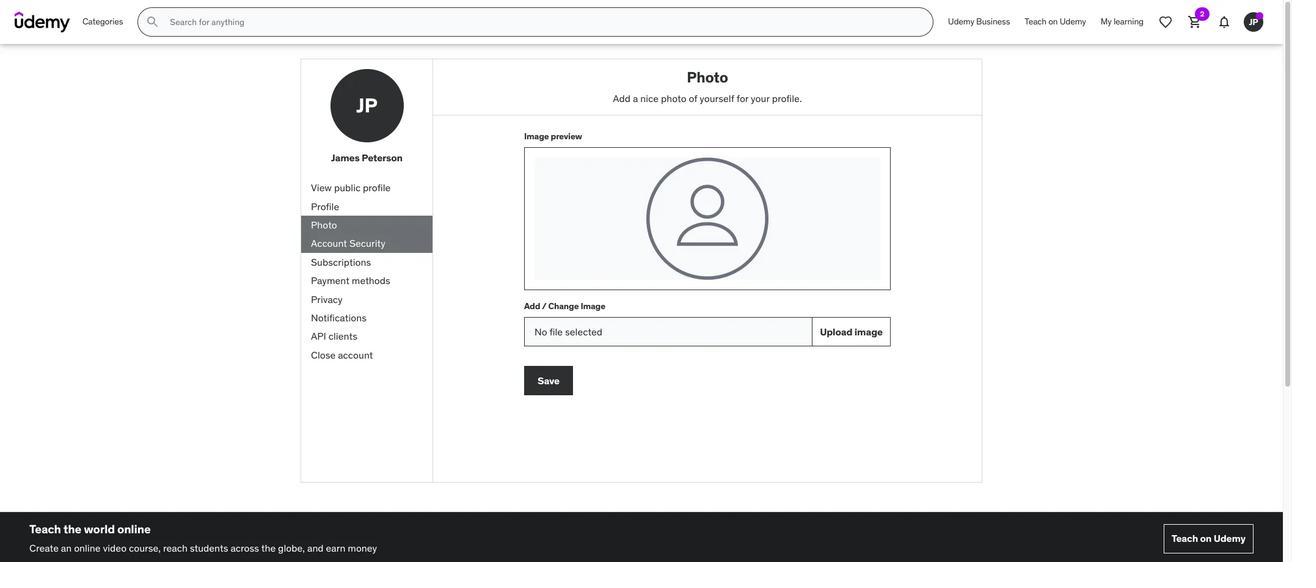 Task type: describe. For each thing, give the bounding box(es) containing it.
profile.
[[772, 92, 802, 104]]

save button
[[524, 366, 573, 396]]

james peterson
[[331, 152, 403, 164]]

your
[[751, 92, 770, 104]]

1 horizontal spatial teach on udemy link
[[1164, 524, 1254, 554]]

categories
[[83, 16, 123, 27]]

no
[[535, 326, 547, 338]]

/
[[542, 301, 547, 312]]

subscriptions link
[[301, 253, 433, 271]]

submit search image
[[146, 15, 160, 29]]

video
[[103, 542, 127, 554]]

udemy business link
[[941, 7, 1018, 37]]

udemy business
[[949, 16, 1011, 27]]

notifications
[[311, 312, 367, 324]]

api
[[311, 330, 326, 342]]

students
[[190, 542, 228, 554]]

close account link
[[301, 346, 433, 364]]

close account
[[311, 349, 373, 361]]

on for the left teach on udemy link
[[1049, 16, 1058, 27]]

privacy link
[[301, 290, 433, 309]]

notifications image
[[1218, 15, 1232, 29]]

view public profile link
[[301, 179, 433, 197]]

upload image
[[820, 326, 883, 338]]

teach on udemy for rightmost teach on udemy link
[[1172, 533, 1246, 545]]

preview
[[551, 131, 582, 142]]

money
[[348, 542, 377, 554]]

teach on udemy for the left teach on udemy link
[[1025, 16, 1087, 27]]

my learning
[[1101, 16, 1144, 27]]

of
[[689, 92, 698, 104]]

0 horizontal spatial the
[[63, 522, 81, 537]]

teach for the left teach on udemy link
[[1025, 16, 1047, 27]]

1 horizontal spatial the
[[261, 542, 276, 554]]

for
[[737, 92, 749, 104]]

close
[[311, 349, 336, 361]]

change
[[549, 301, 579, 312]]

peterson
[[362, 152, 403, 164]]

0 vertical spatial image
[[524, 131, 549, 142]]

world
[[84, 522, 115, 537]]

public
[[334, 182, 361, 194]]

payment methods
[[311, 275, 391, 287]]

categories button
[[75, 7, 130, 37]]

learning
[[1114, 16, 1144, 27]]

photo add a nice photo of yourself for your profile.
[[613, 68, 802, 104]]

0 horizontal spatial teach on udemy link
[[1018, 7, 1094, 37]]

photo for photo
[[311, 219, 337, 231]]

payment methods link
[[301, 271, 433, 290]]

clients
[[329, 330, 358, 342]]

account security link
[[301, 234, 433, 253]]

earn
[[326, 542, 346, 554]]

view
[[311, 182, 332, 194]]

wishlist image
[[1159, 15, 1174, 29]]

photo for photo add a nice photo of yourself for your profile.
[[687, 68, 728, 87]]

subscriptions
[[311, 256, 371, 268]]

photo
[[661, 92, 687, 104]]



Task type: locate. For each thing, give the bounding box(es) containing it.
1 vertical spatial jp
[[356, 93, 378, 118]]

methods
[[352, 275, 391, 287]]

upload
[[820, 326, 853, 338]]

0 vertical spatial online
[[117, 522, 151, 537]]

profile link
[[301, 197, 433, 216]]

1 vertical spatial on
[[1201, 533, 1212, 545]]

online right the an
[[74, 542, 101, 554]]

photo up yourself
[[687, 68, 728, 87]]

the
[[63, 522, 81, 537], [261, 542, 276, 554]]

0 horizontal spatial photo
[[311, 219, 337, 231]]

1 horizontal spatial online
[[117, 522, 151, 537]]

add left /
[[524, 301, 541, 312]]

teach
[[1025, 16, 1047, 27], [29, 522, 61, 537], [1172, 533, 1199, 545]]

jp up james peterson
[[356, 93, 378, 118]]

teach for rightmost teach on udemy link
[[1172, 533, 1199, 545]]

image left preview
[[524, 131, 549, 142]]

image
[[524, 131, 549, 142], [581, 301, 606, 312]]

2 horizontal spatial teach
[[1172, 533, 1199, 545]]

a
[[633, 92, 638, 104]]

privacy
[[311, 293, 343, 305]]

jp inside "link"
[[1250, 16, 1259, 27]]

jp
[[1250, 16, 1259, 27], [356, 93, 378, 118]]

selected
[[565, 326, 603, 338]]

teach inside "teach the world online create an online video course, reach students across the globe, and earn money"
[[29, 522, 61, 537]]

image preview
[[524, 131, 582, 142]]

online
[[117, 522, 151, 537], [74, 542, 101, 554]]

api clients link
[[301, 327, 433, 346]]

0 vertical spatial add
[[613, 92, 631, 104]]

online up course, on the bottom left of page
[[117, 522, 151, 537]]

1 vertical spatial photo
[[311, 219, 337, 231]]

image
[[855, 326, 883, 338]]

1 vertical spatial teach on udemy
[[1172, 533, 1246, 545]]

course,
[[129, 542, 161, 554]]

photo
[[687, 68, 728, 87], [311, 219, 337, 231]]

2 horizontal spatial udemy
[[1214, 533, 1246, 545]]

across
[[231, 542, 259, 554]]

add left a
[[613, 92, 631, 104]]

1 horizontal spatial photo
[[687, 68, 728, 87]]

payment
[[311, 275, 350, 287]]

0 vertical spatial teach on udemy link
[[1018, 7, 1094, 37]]

profile
[[363, 182, 391, 194]]

file
[[550, 326, 563, 338]]

1 vertical spatial add
[[524, 301, 541, 312]]

image up selected
[[581, 301, 606, 312]]

reach
[[163, 542, 188, 554]]

no file selected
[[535, 326, 603, 338]]

photo down profile
[[311, 219, 337, 231]]

teach the world online create an online video course, reach students across the globe, and earn money
[[29, 522, 377, 554]]

udemy
[[949, 16, 975, 27], [1060, 16, 1087, 27], [1214, 533, 1246, 545]]

api clients
[[311, 330, 358, 342]]

add inside photo add a nice photo of yourself for your profile.
[[613, 92, 631, 104]]

on for rightmost teach on udemy link
[[1201, 533, 1212, 545]]

1 horizontal spatial teach
[[1025, 16, 1047, 27]]

1 horizontal spatial udemy
[[1060, 16, 1087, 27]]

jp right notifications image
[[1250, 16, 1259, 27]]

my learning link
[[1094, 7, 1152, 37]]

james
[[331, 152, 360, 164]]

0 horizontal spatial teach
[[29, 522, 61, 537]]

0 horizontal spatial add
[[524, 301, 541, 312]]

2
[[1201, 9, 1205, 18]]

teach on udemy
[[1025, 16, 1087, 27], [1172, 533, 1246, 545]]

0 vertical spatial on
[[1049, 16, 1058, 27]]

photo inside photo add a nice photo of yourself for your profile.
[[687, 68, 728, 87]]

0 horizontal spatial image
[[524, 131, 549, 142]]

the left globe, at the left of page
[[261, 542, 276, 554]]

an
[[61, 542, 72, 554]]

yourself
[[700, 92, 735, 104]]

you have alerts image
[[1257, 12, 1264, 20]]

add / change image
[[524, 301, 606, 312]]

notifications link
[[301, 309, 433, 327]]

0 horizontal spatial teach on udemy
[[1025, 16, 1087, 27]]

udemy for the left teach on udemy link
[[1060, 16, 1087, 27]]

view public profile
[[311, 182, 391, 194]]

nice
[[641, 92, 659, 104]]

globe,
[[278, 542, 305, 554]]

0 horizontal spatial jp
[[356, 93, 378, 118]]

teach on udemy link
[[1018, 7, 1094, 37], [1164, 524, 1254, 554]]

0 horizontal spatial on
[[1049, 16, 1058, 27]]

account
[[311, 237, 347, 250]]

2 link
[[1181, 7, 1210, 37]]

add
[[613, 92, 631, 104], [524, 301, 541, 312]]

shopping cart with 2 items image
[[1188, 15, 1203, 29]]

photo link
[[301, 216, 433, 234]]

1 horizontal spatial on
[[1201, 533, 1212, 545]]

0 vertical spatial the
[[63, 522, 81, 537]]

save
[[538, 374, 560, 387]]

Search for anything text field
[[168, 12, 919, 32]]

jp link
[[1240, 7, 1269, 37]]

security
[[350, 237, 386, 250]]

0 horizontal spatial udemy
[[949, 16, 975, 27]]

0 vertical spatial teach on udemy
[[1025, 16, 1087, 27]]

the up the an
[[63, 522, 81, 537]]

1 vertical spatial the
[[261, 542, 276, 554]]

1 vertical spatial image
[[581, 301, 606, 312]]

profile
[[311, 200, 339, 212]]

1 vertical spatial online
[[74, 542, 101, 554]]

and
[[307, 542, 324, 554]]

0 vertical spatial photo
[[687, 68, 728, 87]]

udemy image
[[15, 12, 70, 32]]

my
[[1101, 16, 1112, 27]]

1 vertical spatial teach on udemy link
[[1164, 524, 1254, 554]]

udemy for rightmost teach on udemy link
[[1214, 533, 1246, 545]]

create
[[29, 542, 59, 554]]

1 horizontal spatial jp
[[1250, 16, 1259, 27]]

0 horizontal spatial online
[[74, 542, 101, 554]]

1 horizontal spatial image
[[581, 301, 606, 312]]

account security
[[311, 237, 386, 250]]

business
[[977, 16, 1011, 27]]

account
[[338, 349, 373, 361]]

on
[[1049, 16, 1058, 27], [1201, 533, 1212, 545]]

1 horizontal spatial add
[[613, 92, 631, 104]]

0 vertical spatial jp
[[1250, 16, 1259, 27]]

1 horizontal spatial teach on udemy
[[1172, 533, 1246, 545]]



Task type: vqa. For each thing, say whether or not it's contained in the screenshot.
TIME TO LEARN! "text field"
no



